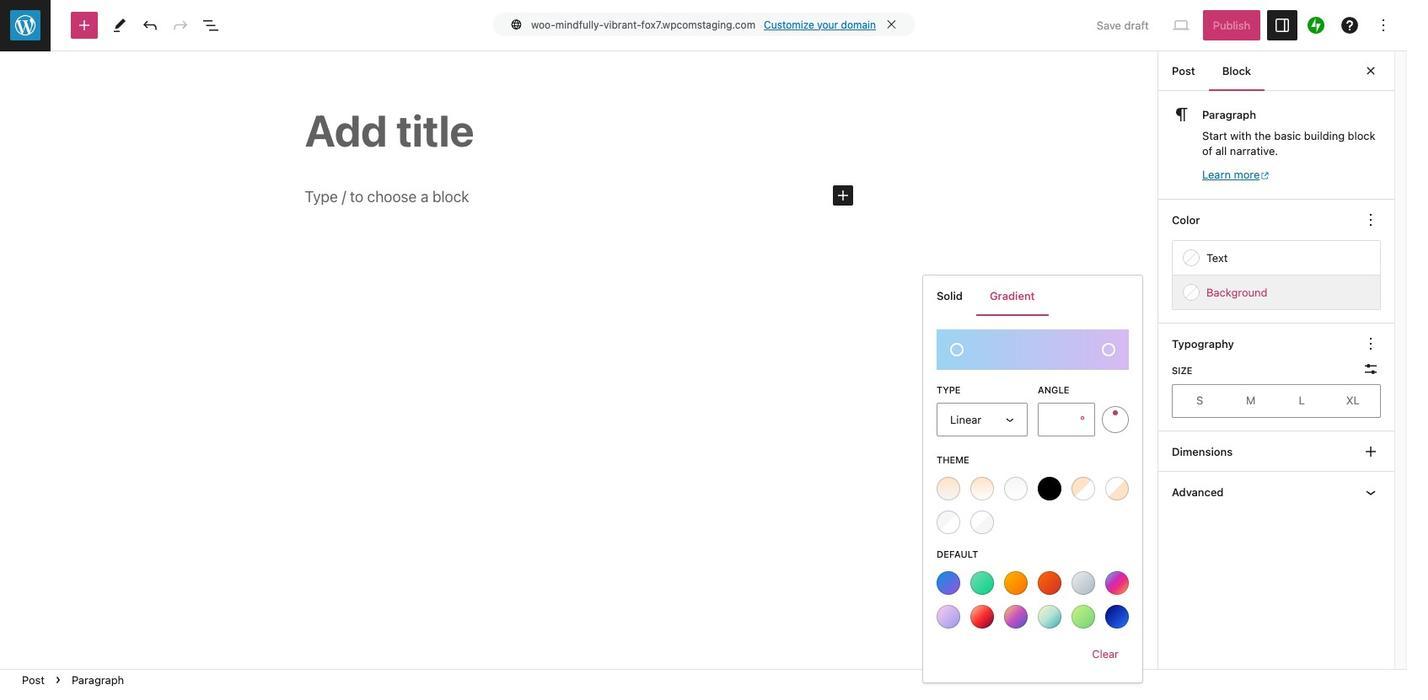 Task type: describe. For each thing, give the bounding box(es) containing it.
Extra Large button
[[1328, 387, 1379, 415]]

theme
[[937, 455, 970, 466]]

customize
[[764, 18, 815, 31]]

publish
[[1214, 19, 1251, 32]]

background button
[[1173, 275, 1381, 309]]

woo-mindfully-vibrant-fox7.wpcomstaging.com customize your domain
[[531, 18, 876, 31]]

color
[[1172, 213, 1201, 227]]

default group
[[937, 572, 1129, 630]]

undo image
[[140, 15, 160, 35]]

°
[[1080, 413, 1086, 426]]

editor content region
[[0, 51, 1158, 670]]

size element
[[1172, 364, 1193, 377]]

solid button
[[924, 276, 977, 316]]

building
[[1305, 129, 1345, 143]]

publish button
[[1203, 10, 1261, 40]]

tools image
[[110, 15, 130, 35]]

color options image
[[1361, 210, 1382, 230]]

fox7.wpcomstaging.com
[[642, 18, 756, 31]]

block breadcrumb list
[[0, 671, 146, 691]]

font size option group
[[1172, 384, 1382, 418]]

size
[[1172, 365, 1193, 376]]

help image
[[1340, 15, 1361, 35]]

more
[[1234, 168, 1261, 182]]

save draft
[[1097, 19, 1149, 32]]

mindfully-
[[556, 18, 604, 31]]

save
[[1097, 19, 1122, 32]]

xl
[[1347, 394, 1360, 407]]

add block image
[[833, 186, 854, 206]]

your
[[818, 18, 839, 31]]

paragraph inside block breadcrumb list
[[72, 674, 124, 687]]

redo image
[[170, 15, 191, 35]]

solid
[[937, 289, 963, 303]]

all
[[1216, 144, 1228, 158]]

preview image
[[1171, 15, 1192, 35]]

angle
[[1038, 385, 1070, 396]]

0 vertical spatial paragraph
[[1203, 108, 1257, 121]]

learn
[[1203, 168, 1231, 182]]

close settings image
[[1361, 61, 1382, 81]]

save draft button
[[1087, 10, 1160, 40]]

typography
[[1172, 337, 1235, 351]]

text
[[1207, 251, 1228, 264]]

post inside block breadcrumb list
[[22, 674, 45, 687]]

text button
[[1173, 241, 1381, 275]]



Task type: vqa. For each thing, say whether or not it's contained in the screenshot.
10:03 corresponding to Contact us
no



Task type: locate. For each thing, give the bounding box(es) containing it.
advanced
[[1172, 485, 1224, 499]]

of
[[1203, 144, 1213, 158]]

clear
[[1093, 648, 1119, 662]]

1 vertical spatial post
[[22, 674, 45, 687]]

l
[[1299, 394, 1306, 407]]

gradient button
[[977, 276, 1049, 316]]

block
[[1223, 64, 1252, 78]]

block button
[[1209, 51, 1265, 91]]

post button
[[1159, 51, 1209, 91], [15, 671, 51, 691]]

theme group
[[937, 478, 1129, 535]]

dimensions
[[1172, 445, 1233, 458]]

post
[[1172, 64, 1196, 78], [22, 674, 45, 687]]

background
[[1207, 286, 1268, 299]]

narrative.
[[1231, 144, 1279, 158]]

vibrant-
[[604, 18, 642, 31]]

learn more
[[1203, 168, 1261, 182]]

type
[[937, 385, 961, 396]]

1 vertical spatial paragraph
[[72, 674, 124, 687]]

1 vertical spatial post button
[[15, 671, 51, 691]]

0 horizontal spatial post
[[22, 674, 45, 687]]

0 vertical spatial post button
[[1159, 51, 1209, 91]]

1 horizontal spatial post
[[1172, 64, 1196, 78]]

Small button
[[1175, 387, 1226, 415]]

0 horizontal spatial paragraph
[[72, 674, 124, 687]]

0 horizontal spatial post button
[[15, 671, 51, 691]]

with
[[1231, 129, 1252, 143]]

dimensions options image
[[1361, 442, 1382, 462]]

the
[[1255, 129, 1272, 143]]

start with the basic building block of all narrative.
[[1203, 129, 1376, 158]]

settings image
[[1273, 15, 1293, 35]]

Angle number field
[[1038, 404, 1080, 437]]

advanced button
[[1159, 472, 1395, 512]]

learn more link
[[1203, 167, 1272, 183]]

1 horizontal spatial post button
[[1159, 51, 1209, 91]]

options image
[[1374, 15, 1394, 35]]

default
[[937, 549, 979, 560]]

paragraph
[[1203, 108, 1257, 121], [72, 674, 124, 687]]

Medium button
[[1226, 387, 1277, 415]]

0 vertical spatial post
[[1172, 64, 1196, 78]]

gradient
[[990, 289, 1035, 303]]

set custom size image
[[1361, 359, 1382, 379]]

document overview image
[[201, 15, 221, 35]]

woo-
[[531, 18, 556, 31]]

clear button
[[1082, 640, 1129, 670]]

tab list
[[924, 276, 1143, 316]]

typography options image
[[1361, 334, 1382, 354]]

m
[[1247, 394, 1256, 407]]

customize your domain button
[[764, 18, 876, 31]]

domain
[[841, 18, 876, 31]]

Large button
[[1277, 387, 1328, 415]]

jetpack image
[[1308, 17, 1325, 34]]

start
[[1203, 129, 1228, 143]]

s
[[1197, 394, 1204, 407]]

draft
[[1125, 19, 1149, 32]]

block
[[1348, 129, 1376, 143]]

1 horizontal spatial paragraph
[[1203, 108, 1257, 121]]

tab list containing solid
[[924, 276, 1143, 316]]

basic
[[1275, 129, 1302, 143]]

toggle block inserter image
[[74, 15, 94, 35]]



